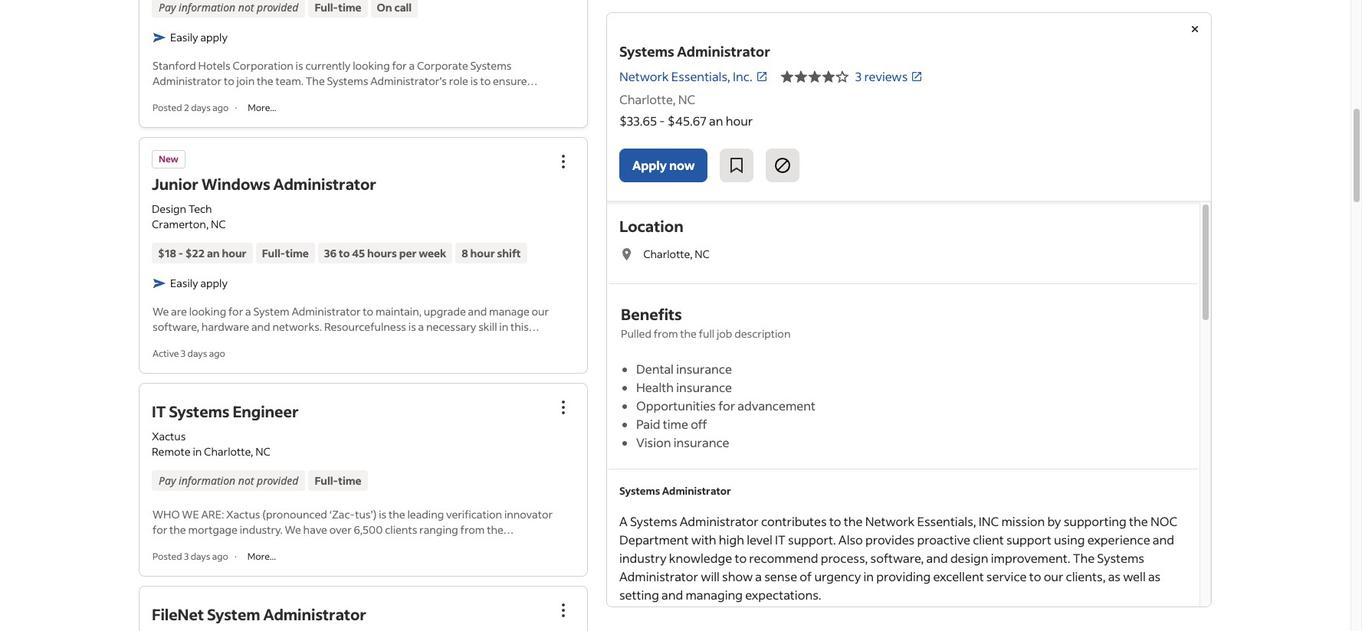Task type: locate. For each thing, give the bounding box(es) containing it.
systems administrator up network essentials, inc. link
[[620, 42, 771, 61]]

easily up are
[[170, 276, 198, 290]]

from inside who we are: xactus (pronounced 'zac-tus') is the leading verification innovator for the mortgage industry. we have over 6,500 clients ranging from the…
[[460, 523, 485, 537]]

0 horizontal spatial essentials,
[[672, 68, 731, 84]]

1 vertical spatial an
[[207, 246, 220, 260]]

essentials, inside network essentials, inc. link
[[672, 68, 731, 84]]

2 vertical spatial charlotte,
[[204, 445, 253, 459]]

0 vertical spatial ago
[[213, 102, 229, 113]]

team.
[[276, 73, 304, 88]]

for inside stanford hotels corporation is currently looking for a corporate systems administrator to join the team. the systems administrator's role is to ensure…
[[392, 58, 407, 72]]

a
[[409, 58, 415, 72], [245, 304, 251, 319], [418, 319, 424, 334], [755, 569, 762, 585]]

pulled
[[621, 327, 652, 341]]

more... down industry. at the bottom left
[[247, 551, 276, 563]]

1 systems administrator from the top
[[620, 42, 771, 61]]

1 vertical spatial in
[[193, 445, 202, 459]]

1 vertical spatial our
[[1044, 569, 1064, 585]]

the inside stanford hotels corporation is currently looking for a corporate systems administrator to join the team. the systems administrator's role is to ensure…
[[306, 73, 325, 88]]

the up also at the bottom right of page
[[844, 514, 863, 530]]

days down mortgage
[[191, 551, 210, 563]]

stanford
[[153, 58, 196, 72]]

more... button for mortgage
[[243, 550, 281, 563]]

administrator's
[[370, 73, 447, 88]]

0 vertical spatial we
[[153, 304, 169, 319]]

1 horizontal spatial time
[[338, 474, 362, 488]]

an for $22
[[207, 246, 220, 260]]

0 vertical spatial looking
[[353, 58, 390, 72]]

insurance down "full" on the bottom right of page
[[676, 361, 732, 377]]

setting
[[620, 587, 659, 603]]

1 horizontal spatial we
[[285, 523, 301, 537]]

1 vertical spatial essentials,
[[917, 514, 976, 530]]

in inside a systems administrator contributes to the network essentials, inc mission by supporting the noc department with high level it support. also provides proactive client support using experience and industry knowledge to recommend process, software, and design improvement. the systems administrator will show a sense of urgency in providing excellent service to our clients, as well as setting and managing expectations.
[[864, 569, 874, 585]]

1 vertical spatial full-
[[315, 474, 338, 488]]

0 horizontal spatial as
[[1108, 569, 1121, 585]]

1 vertical spatial the
[[1073, 551, 1095, 567]]

1 vertical spatial charlotte,
[[643, 247, 693, 261]]

2 horizontal spatial time
[[663, 416, 688, 432]]

a up administrator's
[[409, 58, 415, 72]]

mission
[[1002, 514, 1045, 530]]

systems up ensure…
[[470, 58, 512, 72]]

for left advancement
[[719, 398, 735, 414]]

0 vertical spatial time
[[286, 246, 309, 260]]

- right $18
[[178, 246, 183, 260]]

1 horizontal spatial xactus
[[226, 507, 260, 522]]

- for $33.65
[[660, 113, 665, 129]]

hour down inc. at the top
[[726, 113, 753, 129]]

1 horizontal spatial the
[[1073, 551, 1095, 567]]

1 easily from the top
[[170, 30, 198, 44]]

easily up stanford
[[170, 30, 198, 44]]

· for team.
[[235, 102, 237, 113]]

hour right $22
[[222, 246, 247, 260]]

administrator inside we are looking for a system administrator to maintain, upgrade and manage our software, hardware and networks. resourcefulness is a necessary skill in this…
[[292, 304, 361, 319]]

to up resourcefulness
[[363, 304, 373, 319]]

network up provides
[[865, 514, 915, 530]]

0 horizontal spatial -
[[178, 246, 183, 260]]

days
[[191, 102, 211, 113], [188, 348, 207, 359], [191, 551, 210, 563]]

2 easily from the top
[[170, 276, 198, 290]]

0 vertical spatial our
[[532, 304, 549, 319]]

as left "well"
[[1108, 569, 1121, 585]]

0 horizontal spatial an
[[207, 246, 220, 260]]

software, up providing
[[871, 551, 924, 567]]

administrator inside stanford hotels corporation is currently looking for a corporate systems administrator to join the team. the systems administrator's role is to ensure…
[[153, 73, 222, 88]]

2 as from the left
[[1148, 569, 1161, 585]]

charlotte, up the $33.65
[[620, 91, 676, 107]]

0 vertical spatial full-time
[[262, 246, 309, 260]]

- right the $33.65
[[660, 113, 665, 129]]

posted
[[153, 102, 182, 113], [153, 551, 182, 563]]

·
[[235, 102, 237, 113], [235, 551, 237, 563]]

contributes
[[761, 514, 827, 530]]

posted down who on the bottom of the page
[[153, 551, 182, 563]]

systems administrator down vision
[[620, 485, 731, 498]]

ago down mortgage
[[212, 551, 228, 563]]

2 vertical spatial time
[[338, 474, 362, 488]]

2 vertical spatial in
[[864, 569, 874, 585]]

systems
[[620, 42, 675, 61], [470, 58, 512, 72], [327, 73, 368, 88], [169, 402, 230, 422], [620, 485, 660, 498], [630, 514, 677, 530], [1097, 551, 1145, 567]]

also
[[839, 532, 863, 548]]

more... button down industry. at the bottom left
[[243, 550, 281, 563]]

3 reviews link
[[855, 68, 923, 84]]

1 vertical spatial easily apply
[[170, 276, 228, 290]]

full-time for cramerton, nc
[[262, 246, 309, 260]]

0 horizontal spatial hour
[[222, 246, 247, 260]]

for up hardware on the bottom left of the page
[[228, 304, 243, 319]]

necessary
[[426, 319, 476, 334]]

network
[[620, 68, 669, 84], [865, 514, 915, 530]]

network up the $33.65
[[620, 68, 669, 84]]

posted 2 days ago ·
[[153, 102, 237, 113]]

charlotte,
[[620, 91, 676, 107], [643, 247, 693, 261], [204, 445, 253, 459]]

we inside who we are: xactus (pronounced 'zac-tus') is the leading verification innovator for the mortgage industry. we have over 6,500 clients ranging from the…
[[285, 523, 301, 537]]

is inside we are looking for a system administrator to maintain, upgrade and manage our software, hardware and networks. resourcefulness is a necessary skill in this…
[[409, 319, 416, 334]]

1 vertical spatial from
[[460, 523, 485, 537]]

0 vertical spatial posted
[[153, 102, 182, 113]]

days for hotels
[[191, 102, 211, 113]]

ranging
[[419, 523, 458, 537]]

0 horizontal spatial software,
[[153, 319, 199, 334]]

it inside it systems engineer xactus remote in charlotte, nc
[[152, 402, 166, 422]]

our inside we are looking for a system administrator to maintain, upgrade and manage our software, hardware and networks. resourcefulness is a necessary skill in this…
[[532, 304, 549, 319]]

1 vertical spatial apply
[[200, 276, 228, 290]]

2 vertical spatial insurance
[[674, 435, 730, 451]]

is inside who we are: xactus (pronounced 'zac-tus') is the leading verification innovator for the mortgage industry. we have over 6,500 clients ranging from the…
[[379, 507, 387, 522]]

essentials, left inc. at the top
[[672, 68, 731, 84]]

· down join at the top left of page
[[235, 102, 237, 113]]

0 horizontal spatial looking
[[189, 304, 226, 319]]

1 vertical spatial looking
[[189, 304, 226, 319]]

department
[[620, 532, 689, 548]]

it up remote
[[152, 402, 166, 422]]

1 vertical spatial charlotte, nc
[[643, 247, 710, 261]]

we left are
[[153, 304, 169, 319]]

it systems engineer button
[[152, 402, 299, 422]]

over
[[329, 523, 352, 537]]

0 vertical spatial from
[[654, 327, 678, 341]]

2 systems administrator from the top
[[620, 485, 731, 498]]

insurance up opportunities
[[676, 380, 732, 396]]

charlotte, down 'location'
[[643, 247, 693, 261]]

the…
[[487, 523, 514, 537]]

0 horizontal spatial it
[[152, 402, 166, 422]]

it inside a systems administrator contributes to the network essentials, inc mission by supporting the noc department with high level it support. also provides proactive client support using experience and industry knowledge to recommend process, software, and design improvement. the systems administrator will show a sense of urgency in providing excellent service to our clients, as well as setting and managing expectations.
[[775, 532, 786, 548]]

0 vertical spatial in
[[499, 319, 509, 334]]

1 posted from the top
[[153, 102, 182, 113]]

the up the clients
[[389, 507, 405, 522]]

0 vertical spatial ·
[[235, 102, 237, 113]]

is down maintain, on the left
[[409, 319, 416, 334]]

time for cramerton, nc
[[286, 246, 309, 260]]

0 vertical spatial essentials,
[[672, 68, 731, 84]]

is right the tus')
[[379, 507, 387, 522]]

our up this…
[[532, 304, 549, 319]]

system
[[253, 304, 290, 319], [207, 605, 260, 625]]

easily
[[170, 30, 198, 44], [170, 276, 198, 290]]

easily apply for are
[[170, 276, 228, 290]]

ago for are:
[[212, 551, 228, 563]]

and
[[468, 304, 487, 319], [251, 319, 270, 334], [1153, 532, 1175, 548], [927, 551, 948, 567], [662, 587, 683, 603]]

hardware
[[202, 319, 249, 334]]

the down currently
[[306, 73, 325, 88]]

easily for are
[[170, 276, 198, 290]]

0 vertical spatial systems administrator
[[620, 42, 771, 61]]

the inside benefits pulled from the full job description
[[680, 327, 697, 341]]

0 horizontal spatial from
[[460, 523, 485, 537]]

stanford hotels corporation is currently looking for a corporate systems administrator to join the team. the systems administrator's role is to ensure…
[[153, 58, 538, 88]]

3 for posted 3 days ago ·
[[184, 551, 189, 563]]

a right show
[[755, 569, 762, 585]]

0 horizontal spatial our
[[532, 304, 549, 319]]

1 vertical spatial time
[[663, 416, 688, 432]]

in
[[499, 319, 509, 334], [193, 445, 202, 459], [864, 569, 874, 585]]

0 horizontal spatial time
[[286, 246, 309, 260]]

0 vertical spatial easily apply
[[170, 30, 228, 44]]

1 vertical spatial network
[[865, 514, 915, 530]]

looking inside we are looking for a system administrator to maintain, upgrade and manage our software, hardware and networks. resourcefulness is a necessary skill in this…
[[189, 304, 226, 319]]

full-time up ''zac-'
[[315, 474, 362, 488]]

2 horizontal spatial in
[[864, 569, 874, 585]]

in down process,
[[864, 569, 874, 585]]

charlotte, nc for location
[[643, 247, 710, 261]]

industry
[[620, 551, 667, 567]]

0 vertical spatial days
[[191, 102, 211, 113]]

more... button for team.
[[243, 101, 281, 114]]

1 horizontal spatial software,
[[871, 551, 924, 567]]

1 vertical spatial easily
[[170, 276, 198, 290]]

to up also at the bottom right of page
[[829, 514, 842, 530]]

· down mortgage
[[235, 551, 237, 563]]

0 vertical spatial network
[[620, 68, 669, 84]]

charlotte, nc
[[620, 91, 696, 107], [643, 247, 710, 261]]

hour for $18 - $22 an hour
[[222, 246, 247, 260]]

1 vertical spatial -
[[178, 246, 183, 260]]

apply up "hotels"
[[200, 30, 228, 44]]

easily apply
[[170, 30, 228, 44], [170, 276, 228, 290]]

3
[[855, 68, 862, 84], [181, 348, 186, 359], [184, 551, 189, 563]]

0 horizontal spatial full-time
[[262, 246, 309, 260]]

in right remote
[[193, 445, 202, 459]]

for down who on the bottom of the page
[[153, 523, 167, 537]]

0 horizontal spatial xactus
[[152, 429, 186, 444]]

- for $18
[[178, 246, 183, 260]]

1 easily apply from the top
[[170, 30, 228, 44]]

support
[[1007, 532, 1052, 548]]

experience
[[1088, 532, 1151, 548]]

hotels
[[198, 58, 230, 72]]

from down verification
[[460, 523, 485, 537]]

a systems administrator contributes to the network essentials, inc mission by supporting the noc department with high level it support. also provides proactive client support using experience and industry knowledge to recommend process, software, and design improvement. the systems administrator will show a sense of urgency in providing excellent service to our clients, as well as setting and managing expectations.
[[620, 514, 1178, 603]]

active 3 days ago
[[153, 348, 225, 359]]

2 horizontal spatial hour
[[726, 113, 753, 129]]

· for mortgage
[[235, 551, 237, 563]]

1 horizontal spatial our
[[1044, 569, 1064, 585]]

systems up the a
[[620, 485, 660, 498]]

we are looking for a system administrator to maintain, upgrade and manage our software, hardware and networks. resourcefulness is a necessary skill in this…
[[153, 304, 549, 334]]

ago down hardware on the bottom left of the page
[[209, 348, 225, 359]]

1 horizontal spatial from
[[654, 327, 678, 341]]

xactus for systems
[[152, 429, 186, 444]]

1 vertical spatial more...
[[247, 551, 276, 563]]

0 vertical spatial -
[[660, 113, 665, 129]]

insurance
[[676, 361, 732, 377], [676, 380, 732, 396], [674, 435, 730, 451]]

a up hardware on the bottom left of the page
[[245, 304, 251, 319]]

tus')
[[355, 507, 377, 522]]

easily apply down $18 - $22 an hour
[[170, 276, 228, 290]]

apply for corporation
[[200, 30, 228, 44]]

1 horizontal spatial essentials,
[[917, 514, 976, 530]]

time up ''zac-'
[[338, 474, 362, 488]]

1 horizontal spatial network
[[865, 514, 915, 530]]

0 vertical spatial charlotte,
[[620, 91, 676, 107]]

1 horizontal spatial -
[[660, 113, 665, 129]]

dental insurance health insurance opportunities for advancement paid time off vision insurance
[[636, 361, 816, 451]]

0 vertical spatial charlotte, nc
[[620, 91, 696, 107]]

1 horizontal spatial looking
[[353, 58, 390, 72]]

full
[[699, 327, 715, 341]]

systems up remote
[[169, 402, 230, 422]]

systems up department
[[630, 514, 677, 530]]

3 left reviews
[[855, 68, 862, 84]]

0 horizontal spatial network
[[620, 68, 669, 84]]

to right role
[[480, 73, 491, 88]]

1 vertical spatial xactus
[[226, 507, 260, 522]]

system right filenet
[[207, 605, 260, 625]]

essentials, up proactive
[[917, 514, 976, 530]]

nc down tech
[[211, 217, 226, 231]]

filenet system administrator button
[[152, 605, 366, 625]]

0 vertical spatial the
[[306, 73, 325, 88]]

a inside a systems administrator contributes to the network essentials, inc mission by supporting the noc department with high level it support. also provides proactive client support using experience and industry knowledge to recommend process, software, and design improvement. the systems administrator will show a sense of urgency in providing excellent service to our clients, as well as setting and managing expectations.
[[755, 569, 762, 585]]

tech
[[189, 201, 212, 216]]

from down "benefits"
[[654, 327, 678, 341]]

cramerton,
[[152, 217, 209, 231]]

the
[[257, 73, 273, 88], [680, 327, 697, 341], [389, 507, 405, 522], [844, 514, 863, 530], [1129, 514, 1148, 530], [169, 523, 186, 537]]

easily apply up "hotels"
[[170, 30, 228, 44]]

software,
[[153, 319, 199, 334], [871, 551, 924, 567]]

0 vertical spatial full-
[[262, 246, 286, 260]]

time inside dental insurance health insurance opportunities for advancement paid time off vision insurance
[[663, 416, 688, 432]]

1 horizontal spatial hour
[[470, 246, 495, 260]]

is
[[296, 58, 303, 72], [470, 73, 478, 88], [409, 319, 416, 334], [379, 507, 387, 522]]

1 vertical spatial ·
[[235, 551, 237, 563]]

job actions for filenet system administrator is collapsed image
[[554, 602, 573, 620]]

2 vertical spatial 3
[[184, 551, 189, 563]]

0 vertical spatial xactus
[[152, 429, 186, 444]]

0 horizontal spatial full-
[[262, 246, 286, 260]]

1 vertical spatial software,
[[871, 551, 924, 567]]

1 vertical spatial we
[[285, 523, 301, 537]]

0 vertical spatial software,
[[153, 319, 199, 334]]

1 horizontal spatial in
[[499, 319, 509, 334]]

mortgage
[[188, 523, 238, 537]]

save this job image
[[728, 156, 746, 175]]

level
[[747, 532, 773, 548]]

1 horizontal spatial it
[[775, 532, 786, 548]]

an right "$45.67"
[[709, 113, 723, 129]]

an right $22
[[207, 246, 220, 260]]

excellent
[[933, 569, 984, 585]]

xactus inside it systems engineer xactus remote in charlotte, nc
[[152, 429, 186, 444]]

shift
[[497, 246, 521, 260]]

charlotte, up pay information not provided at the bottom left of the page
[[204, 445, 253, 459]]

0 horizontal spatial we
[[153, 304, 169, 319]]

charlotte, nc down 'location'
[[643, 247, 710, 261]]

hour right 8
[[470, 246, 495, 260]]

xactus inside who we are: xactus (pronounced 'zac-tus') is the leading verification innovator for the mortgage industry. we have over 6,500 clients ranging from the…
[[226, 507, 260, 522]]

'zac-
[[329, 507, 355, 522]]

days right 'active'
[[188, 348, 207, 359]]

and down the noc
[[1153, 532, 1175, 548]]

charlotte, inside it systems engineer xactus remote in charlotte, nc
[[204, 445, 253, 459]]

looking up hardware on the bottom left of the page
[[189, 304, 226, 319]]

1 horizontal spatial full-
[[315, 474, 338, 488]]

time left 36
[[286, 246, 309, 260]]

ago right 2
[[213, 102, 229, 113]]

days for we
[[191, 551, 210, 563]]

1 horizontal spatial as
[[1148, 569, 1161, 585]]

2 easily apply from the top
[[170, 276, 228, 290]]

design
[[152, 201, 186, 216]]

have
[[303, 523, 327, 537]]

providing
[[877, 569, 931, 585]]

time down opportunities
[[663, 416, 688, 432]]

system up networks.
[[253, 304, 290, 319]]

engineer
[[233, 402, 299, 422]]

corporate
[[417, 58, 468, 72]]

this…
[[511, 319, 540, 334]]

0 horizontal spatial in
[[193, 445, 202, 459]]

for inside dental insurance health insurance opportunities for advancement paid time off vision insurance
[[719, 398, 735, 414]]

insurance down 'off'
[[674, 435, 730, 451]]

0 vertical spatial more... button
[[243, 101, 281, 114]]

full- up ''zac-'
[[315, 474, 338, 488]]

1 horizontal spatial an
[[709, 113, 723, 129]]

we down the (pronounced
[[285, 523, 301, 537]]

advancement
[[738, 398, 816, 414]]

xactus up remote
[[152, 429, 186, 444]]

in right skill
[[499, 319, 509, 334]]

0 vertical spatial easily
[[170, 30, 198, 44]]

1 vertical spatial full-time
[[315, 474, 362, 488]]

more... button down join at the top left of page
[[243, 101, 281, 114]]

to
[[224, 73, 234, 88], [480, 73, 491, 88], [339, 246, 350, 260], [363, 304, 373, 319], [829, 514, 842, 530], [735, 551, 747, 567], [1029, 569, 1042, 585]]

nc up provided
[[255, 445, 271, 459]]

to down improvement. at bottom right
[[1029, 569, 1042, 585]]

2 vertical spatial days
[[191, 551, 210, 563]]

3 reviews
[[855, 68, 908, 84]]

high
[[719, 532, 744, 548]]

our down improvement. at bottom right
[[1044, 569, 1064, 585]]

more... down join at the top left of page
[[248, 102, 276, 113]]

health
[[636, 380, 674, 396]]

0 vertical spatial 3
[[855, 68, 862, 84]]

the up the clients,
[[1073, 551, 1095, 567]]

-
[[660, 113, 665, 129], [178, 246, 183, 260]]

posted left 2
[[153, 102, 182, 113]]

2 apply from the top
[[200, 276, 228, 290]]

0 vertical spatial it
[[152, 402, 166, 422]]

from inside benefits pulled from the full job description
[[654, 327, 678, 341]]

the left "full" on the bottom right of page
[[680, 327, 697, 341]]

looking up administrator's
[[353, 58, 390, 72]]

reviews
[[864, 68, 908, 84]]

easily apply for hotels
[[170, 30, 228, 44]]

0 horizontal spatial the
[[306, 73, 325, 88]]

more...
[[248, 102, 276, 113], [247, 551, 276, 563]]

2 posted from the top
[[153, 551, 182, 563]]

1 vertical spatial 3
[[181, 348, 186, 359]]

the down corporation
[[257, 73, 273, 88]]

nc inside it systems engineer xactus remote in charlotte, nc
[[255, 445, 271, 459]]

filenet system administrator
[[152, 605, 366, 625]]

1 apply from the top
[[200, 30, 228, 44]]

1 vertical spatial posted
[[153, 551, 182, 563]]

0 vertical spatial system
[[253, 304, 290, 319]]

3 right 'active'
[[181, 348, 186, 359]]

using
[[1054, 532, 1085, 548]]



Task type: describe. For each thing, give the bounding box(es) containing it.
location
[[620, 216, 684, 236]]

$22
[[185, 246, 205, 260]]

inc.
[[733, 68, 753, 84]]

apply
[[633, 157, 667, 173]]

4 out of 5 stars image
[[780, 67, 849, 86]]

information
[[179, 474, 236, 488]]

ensure…
[[493, 73, 538, 88]]

to left join at the top left of page
[[224, 73, 234, 88]]

network inside a systems administrator contributes to the network essentials, inc mission by supporting the noc department with high level it support. also provides proactive client support using experience and industry knowledge to recommend process, software, and design improvement. the systems administrator will show a sense of urgency in providing excellent service to our clients, as well as setting and managing expectations.
[[865, 514, 915, 530]]

is right role
[[470, 73, 478, 88]]

not
[[238, 474, 254, 488]]

upgrade
[[424, 304, 466, 319]]

close job details image
[[1186, 20, 1205, 38]]

and up skill
[[468, 304, 487, 319]]

36
[[324, 246, 337, 260]]

to right 36
[[339, 246, 350, 260]]

charlotte, nc for systems administrator
[[620, 91, 696, 107]]

active
[[153, 348, 179, 359]]

the inside a systems administrator contributes to the network essentials, inc mission by supporting the noc department with high level it support. also provides proactive client support using experience and industry knowledge to recommend process, software, and design improvement. the systems administrator will show a sense of urgency in providing excellent service to our clients, as well as setting and managing expectations.
[[1073, 551, 1095, 567]]

to up show
[[735, 551, 747, 567]]

36 to 45 hours per week
[[324, 246, 446, 260]]

by
[[1048, 514, 1061, 530]]

1 as from the left
[[1108, 569, 1121, 585]]

systems down 'experience'
[[1097, 551, 1145, 567]]

design
[[951, 551, 989, 567]]

1 vertical spatial ago
[[209, 348, 225, 359]]

more... for mortgage
[[247, 551, 276, 563]]

off
[[691, 416, 707, 432]]

job
[[717, 327, 733, 341]]

nc up benefits pulled from the full job description
[[695, 247, 710, 261]]

a inside stanford hotels corporation is currently looking for a corporate systems administrator to join the team. the systems administrator's role is to ensure…
[[409, 58, 415, 72]]

proactive
[[917, 532, 971, 548]]

not interested image
[[774, 156, 792, 175]]

for inside who we are: xactus (pronounced 'zac-tus') is the leading verification innovator for the mortgage industry. we have over 6,500 clients ranging from the…
[[153, 523, 167, 537]]

software, inside we are looking for a system administrator to maintain, upgrade and manage our software, hardware and networks. resourcefulness is a necessary skill in this…
[[153, 319, 199, 334]]

week
[[419, 246, 446, 260]]

1 vertical spatial system
[[207, 605, 260, 625]]

filenet
[[152, 605, 204, 625]]

urgency
[[815, 569, 861, 585]]

a down maintain, on the left
[[418, 319, 424, 334]]

charlotte, for location
[[643, 247, 693, 261]]

ago for corporation
[[213, 102, 229, 113]]

benefits
[[621, 304, 682, 324]]

$18
[[158, 246, 176, 260]]

and right hardware on the bottom left of the page
[[251, 319, 270, 334]]

time for remote in charlotte, nc
[[338, 474, 362, 488]]

leading
[[408, 507, 444, 522]]

full- for cramerton, nc
[[262, 246, 286, 260]]

industry.
[[240, 523, 283, 537]]

show
[[722, 569, 753, 585]]

description
[[735, 327, 791, 341]]

systems inside it systems engineer xactus remote in charlotte, nc
[[169, 402, 230, 422]]

we inside we are looking for a system administrator to maintain, upgrade and manage our software, hardware and networks. resourcefulness is a necessary skill in this…
[[153, 304, 169, 319]]

full-time for remote in charlotte, nc
[[315, 474, 362, 488]]

3 for active 3 days ago
[[181, 348, 186, 359]]

maintain,
[[376, 304, 422, 319]]

resourcefulness
[[324, 319, 406, 334]]

the left the noc
[[1129, 514, 1148, 530]]

$33.65 - $45.67 an hour
[[620, 113, 753, 129]]

network essentials, inc.
[[620, 68, 753, 84]]

posted for stanford hotels corporation is currently looking for a corporate systems administrator to join the team. the systems administrator's role is to ensure…
[[153, 102, 182, 113]]

8 hour shift
[[462, 246, 521, 260]]

inc
[[979, 514, 999, 530]]

sense
[[765, 569, 798, 585]]

pay information not provided
[[159, 474, 299, 488]]

an for $45.67
[[709, 113, 723, 129]]

1 vertical spatial days
[[188, 348, 207, 359]]

provides
[[866, 532, 915, 548]]

hour for $33.65 - $45.67 an hour
[[726, 113, 753, 129]]

corporation
[[233, 58, 293, 72]]

more... for team.
[[248, 102, 276, 113]]

posted for who we are: xactus (pronounced 'zac-tus') is the leading verification innovator for the mortgage industry. we have over 6,500 clients ranging from the…
[[153, 551, 182, 563]]

to inside we are looking for a system administrator to maintain, upgrade and manage our software, hardware and networks. resourcefulness is a necessary skill in this…
[[363, 304, 373, 319]]

apply now button
[[620, 149, 708, 182]]

our inside a systems administrator contributes to the network essentials, inc mission by supporting the noc department with high level it support. also provides proactive client support using experience and industry knowledge to recommend process, software, and design improvement. the systems administrator will show a sense of urgency in providing excellent service to our clients, as well as setting and managing expectations.
[[1044, 569, 1064, 585]]

noc
[[1151, 514, 1178, 530]]

2
[[184, 102, 189, 113]]

software, inside a systems administrator contributes to the network essentials, inc mission by supporting the noc department with high level it support. also provides proactive client support using experience and industry knowledge to recommend process, software, and design improvement. the systems administrator will show a sense of urgency in providing excellent service to our clients, as well as setting and managing expectations.
[[871, 551, 924, 567]]

in inside we are looking for a system administrator to maintain, upgrade and manage our software, hardware and networks. resourcefulness is a necessary skill in this…
[[499, 319, 509, 334]]

nc inside design tech cramerton, nc
[[211, 217, 226, 231]]

apply for looking
[[200, 276, 228, 290]]

networks.
[[272, 319, 322, 334]]

nc up "$45.67"
[[678, 91, 696, 107]]

provided
[[257, 474, 299, 488]]

job actions for it systems engineer is collapsed image
[[554, 399, 573, 417]]

$45.67
[[668, 113, 707, 129]]

charlotte, for systems administrator
[[620, 91, 676, 107]]

verification
[[446, 507, 502, 522]]

system inside we are looking for a system administrator to maintain, upgrade and manage our software, hardware and networks. resourcefulness is a necessary skill in this…
[[253, 304, 290, 319]]

role
[[449, 73, 468, 88]]

essentials, inside a systems administrator contributes to the network essentials, inc mission by supporting the noc department with high level it support. also provides proactive client support using experience and industry knowledge to recommend process, software, and design improvement. the systems administrator will show a sense of urgency in providing excellent service to our clients, as well as setting and managing expectations.
[[917, 514, 976, 530]]

who we are: xactus (pronounced 'zac-tus') is the leading verification innovator for the mortgage industry. we have over 6,500 clients ranging from the…
[[153, 507, 553, 537]]

are
[[171, 304, 187, 319]]

is up team.
[[296, 58, 303, 72]]

systems down currently
[[327, 73, 368, 88]]

improvement.
[[991, 551, 1071, 567]]

1 vertical spatial insurance
[[676, 380, 732, 396]]

6,500
[[354, 523, 383, 537]]

0 vertical spatial insurance
[[676, 361, 732, 377]]

for inside we are looking for a system administrator to maintain, upgrade and manage our software, hardware and networks. resourcefulness is a necessary skill in this…
[[228, 304, 243, 319]]

remote
[[152, 445, 191, 459]]

network inside network essentials, inc. link
[[620, 68, 669, 84]]

support.
[[788, 532, 836, 548]]

pay
[[159, 474, 176, 488]]

vision
[[636, 435, 671, 451]]

knowledge
[[669, 551, 732, 567]]

join
[[236, 73, 255, 88]]

it systems engineer xactus remote in charlotte, nc
[[152, 402, 299, 459]]

innovator
[[504, 507, 553, 522]]

are:
[[201, 507, 224, 522]]

currently
[[305, 58, 351, 72]]

looking inside stanford hotels corporation is currently looking for a corporate systems administrator to join the team. the systems administrator's role is to ensure…
[[353, 58, 390, 72]]

now
[[669, 157, 695, 173]]

junior windows administrator
[[152, 174, 376, 194]]

job actions for junior windows administrator is collapsed image
[[554, 152, 573, 171]]

benefits pulled from the full job description
[[621, 304, 791, 341]]

the inside stanford hotels corporation is currently looking for a corporate systems administrator to join the team. the systems administrator's role is to ensure…
[[257, 73, 273, 88]]

with
[[691, 532, 717, 548]]

full- for remote in charlotte, nc
[[315, 474, 338, 488]]

per
[[399, 246, 417, 260]]

of
[[800, 569, 812, 585]]

posted 3 days ago ·
[[153, 551, 237, 563]]

who
[[153, 507, 180, 522]]

easily for hotels
[[170, 30, 198, 44]]

in inside it systems engineer xactus remote in charlotte, nc
[[193, 445, 202, 459]]

windows
[[201, 174, 270, 194]]

skill
[[479, 319, 497, 334]]

a
[[620, 514, 628, 530]]

expectations.
[[745, 587, 822, 603]]

$18 - $22 an hour
[[158, 246, 247, 260]]

and right setting
[[662, 587, 683, 603]]

design tech cramerton, nc
[[152, 201, 226, 231]]

8
[[462, 246, 468, 260]]

manage
[[489, 304, 530, 319]]

systems up network essentials, inc.
[[620, 42, 675, 61]]

and down proactive
[[927, 551, 948, 567]]

(pronounced
[[262, 507, 327, 522]]

the down who on the bottom of the page
[[169, 523, 186, 537]]

xactus for we
[[226, 507, 260, 522]]



Task type: vqa. For each thing, say whether or not it's contained in the screenshot.
the middle Charlotte?
no



